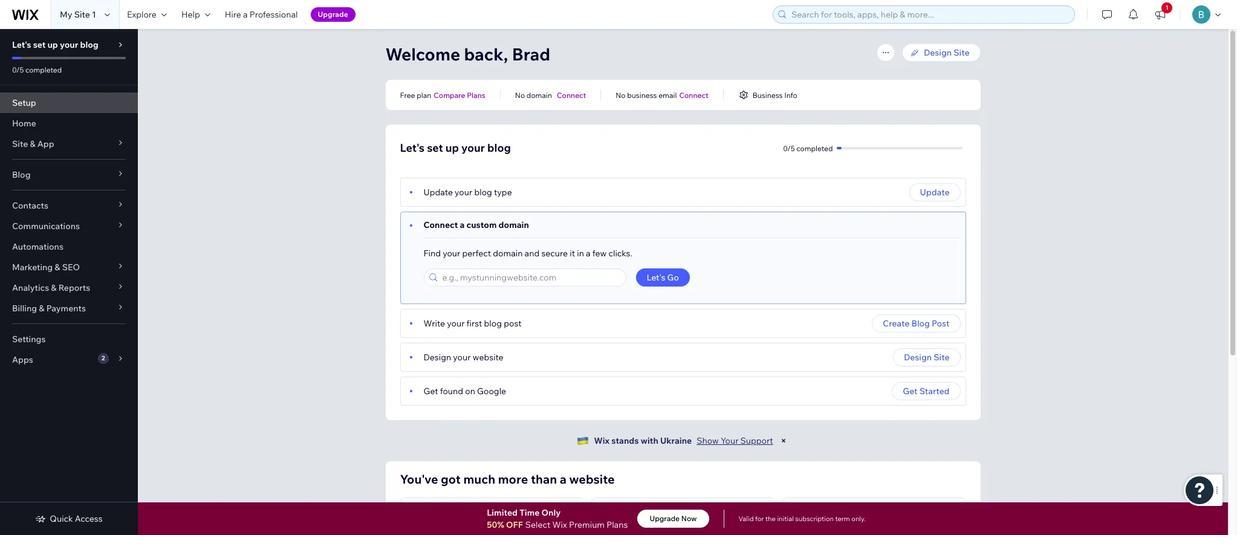 Task type: vqa. For each thing, say whether or not it's contained in the screenshot.
middle text
no



Task type: locate. For each thing, give the bounding box(es) containing it.
seo up the 'higher'
[[427, 510, 445, 521]]

& up analytics & reports
[[55, 262, 60, 273]]

0 horizontal spatial get
[[424, 386, 438, 397]]

2 vertical spatial let's
[[647, 272, 665, 283]]

0 horizontal spatial the
[[765, 515, 776, 523]]

1 horizontal spatial up
[[445, 141, 459, 155]]

your left first
[[447, 318, 465, 329]]

google for found
[[477, 386, 506, 397]]

help button
[[174, 0, 218, 29]]

seo down automations link
[[62, 262, 80, 273]]

1 horizontal spatial update
[[920, 187, 950, 198]]

1 vertical spatial set
[[427, 141, 443, 155]]

completed down the info
[[797, 144, 833, 153]]

get found on google
[[424, 386, 506, 397]]

on inside rank higher on google using advanced seo tools.
[[455, 525, 463, 534]]

1 vertical spatial with
[[860, 525, 874, 534]]

0 vertical spatial website
[[473, 352, 503, 363]]

0 horizontal spatial completed
[[25, 65, 62, 74]]

0 vertical spatial find
[[424, 248, 441, 259]]

site down home
[[12, 138, 28, 149]]

no left business
[[616, 90, 626, 99]]

plans inside limited time only 50% off select wix premium plans
[[607, 519, 628, 530]]

1 get from the left
[[424, 386, 438, 397]]

0 horizontal spatial website
[[473, 352, 503, 363]]

more
[[498, 472, 528, 487]]

get for get found on google
[[424, 386, 438, 397]]

update your blog type
[[424, 187, 512, 198]]

1 horizontal spatial plans
[[607, 519, 628, 530]]

1 horizontal spatial 0/5
[[783, 144, 795, 153]]

upgrade inside "button"
[[318, 10, 348, 19]]

0 horizontal spatial 0/5 completed
[[12, 65, 62, 74]]

find inside find over 300 powerful web apps to add to your site.
[[604, 525, 619, 534]]

the
[[765, 515, 776, 523], [925, 525, 936, 534]]

2 update from the left
[[920, 187, 950, 198]]

rank higher on google using advanced seo tools.
[[413, 525, 561, 535]]

your up get found on google
[[453, 352, 471, 363]]

1 horizontal spatial website
[[569, 472, 615, 487]]

& down home
[[30, 138, 35, 149]]

0 vertical spatial seo
[[62, 262, 80, 273]]

1 vertical spatial up
[[445, 141, 459, 155]]

design site
[[924, 47, 970, 58], [904, 352, 950, 363]]

let's go button
[[636, 268, 690, 287]]

0/5 completed down the info
[[783, 144, 833, 153]]

no down brad in the left top of the page
[[515, 90, 525, 99]]

the right 'for'
[[765, 515, 776, 523]]

50%
[[487, 519, 504, 530]]

let's set up your blog up update your blog type
[[400, 141, 511, 155]]

set
[[33, 39, 46, 50], [427, 141, 443, 155]]

post
[[932, 318, 950, 329]]

apps
[[699, 525, 716, 534]]

app down home link
[[37, 138, 54, 149]]

1 horizontal spatial connect link
[[679, 89, 708, 100]]

design down write
[[424, 352, 451, 363]]

1 horizontal spatial on
[[465, 386, 475, 397]]

no business email connect
[[616, 90, 708, 99]]

upgrade
[[318, 10, 348, 19], [650, 514, 680, 523]]

& inside dropdown button
[[30, 138, 35, 149]]

0/5 completed
[[12, 65, 62, 74], [783, 144, 833, 153]]

your left "site."
[[604, 534, 619, 535]]

2 horizontal spatial connect
[[679, 90, 708, 99]]

connect a custom domain
[[424, 219, 529, 230]]

0 horizontal spatial with
[[641, 435, 658, 446]]

wix
[[594, 435, 610, 446], [552, 519, 567, 530]]

let's inside button
[[647, 272, 665, 283]]

get
[[424, 386, 438, 397], [903, 386, 918, 397]]

let's up setup
[[12, 39, 31, 50]]

1 inside button
[[1165, 4, 1168, 11]]

design down search for tools, apps, help & more... 'field'
[[924, 47, 952, 58]]

0 horizontal spatial update
[[424, 187, 453, 198]]

1 vertical spatial find
[[604, 525, 619, 534]]

my site 1
[[60, 9, 96, 20]]

0 horizontal spatial app
[[37, 138, 54, 149]]

1 horizontal spatial wix
[[594, 435, 610, 446]]

1 horizontal spatial upgrade
[[650, 514, 680, 523]]

2 to from the left
[[741, 525, 748, 534]]

2 vertical spatial seo
[[546, 525, 561, 534]]

0 vertical spatial google
[[477, 386, 506, 397]]

1 vertical spatial blog
[[911, 318, 930, 329]]

design
[[924, 47, 952, 58], [424, 352, 451, 363], [904, 352, 932, 363]]

quick access
[[50, 513, 103, 524]]

wix down only
[[552, 519, 567, 530]]

set up setup
[[33, 39, 46, 50]]

only
[[541, 507, 561, 518]]

up up setup link
[[47, 39, 58, 50]]

0 vertical spatial with
[[641, 435, 658, 446]]

a right than on the bottom
[[560, 472, 567, 487]]

design site down search for tools, apps, help & more... 'field'
[[924, 47, 970, 58]]

facebook
[[809, 510, 849, 521]]

1 horizontal spatial set
[[427, 141, 443, 155]]

update for update
[[920, 187, 950, 198]]

0 horizontal spatial wix
[[552, 519, 567, 530]]

upgrade inside button
[[650, 514, 680, 523]]

1 vertical spatial seo
[[427, 510, 445, 521]]

0 vertical spatial 0/5
[[12, 65, 24, 74]]

welcome
[[385, 44, 460, 65]]

found
[[440, 386, 463, 397]]

0 horizontal spatial connect link
[[557, 89, 586, 100]]

let's go
[[647, 272, 679, 283]]

subscription
[[795, 515, 834, 523]]

1 vertical spatial on
[[455, 525, 463, 534]]

1 horizontal spatial let's set up your blog
[[400, 141, 511, 155]]

0 vertical spatial domain
[[527, 90, 552, 99]]

billing & payments button
[[0, 298, 138, 319]]

1 vertical spatial completed
[[797, 144, 833, 153]]

email
[[659, 90, 677, 99]]

1 vertical spatial the
[[925, 525, 936, 534]]

2 get from the left
[[903, 386, 918, 397]]

1 connect link from the left
[[557, 89, 586, 100]]

started
[[919, 386, 950, 397]]

1 vertical spatial domain
[[499, 219, 529, 230]]

& right term
[[851, 510, 857, 521]]

1 vertical spatial app
[[618, 510, 635, 521]]

0/5 down the info
[[783, 144, 795, 153]]

get inside "button"
[[903, 386, 918, 397]]

let's
[[12, 39, 31, 50], [400, 141, 425, 155], [647, 272, 665, 283]]

0 vertical spatial 0/5 completed
[[12, 65, 62, 74]]

sidebar element
[[0, 29, 138, 535]]

communications
[[12, 221, 80, 232]]

wix inside limited time only 50% off select wix premium plans
[[552, 519, 567, 530]]

find left over
[[604, 525, 619, 534]]

0 vertical spatial let's set up your blog
[[12, 39, 98, 50]]

1 vertical spatial 0/5
[[783, 144, 795, 153]]

design site inside button
[[904, 352, 950, 363]]

design site up get started "button"
[[904, 352, 950, 363]]

google right found
[[477, 386, 506, 397]]

seo inside rank higher on google using advanced seo tools.
[[546, 525, 561, 534]]

payments
[[46, 303, 86, 314]]

& right 'billing'
[[39, 303, 44, 314]]

update for update your blog type
[[424, 187, 453, 198]]

business
[[753, 90, 783, 99]]

get started button
[[892, 382, 960, 400]]

website down first
[[473, 352, 503, 363]]

2 connect link from the left
[[679, 89, 708, 100]]

0 vertical spatial completed
[[25, 65, 62, 74]]

web
[[683, 525, 698, 534]]

0/5 inside sidebar element
[[12, 65, 24, 74]]

blog inside popup button
[[12, 169, 31, 180]]

to left add at the bottom right
[[718, 525, 725, 534]]

1 horizontal spatial seo
[[427, 510, 445, 521]]

0/5 completed up setup
[[12, 65, 62, 74]]

let's down free on the left top
[[400, 141, 425, 155]]

let's set up your blog down my
[[12, 39, 98, 50]]

& left reports
[[51, 282, 57, 293]]

attract
[[795, 525, 818, 534]]

no
[[515, 90, 525, 99], [616, 90, 626, 99]]

site right my
[[74, 9, 90, 20]]

time
[[520, 507, 540, 518]]

2 no from the left
[[616, 90, 626, 99]]

2 horizontal spatial let's
[[647, 272, 665, 283]]

connect link
[[557, 89, 586, 100], [679, 89, 708, 100]]

site & app
[[12, 138, 54, 149]]

on
[[465, 386, 475, 397], [455, 525, 463, 534]]

your inside find over 300 powerful web apps to add to your site.
[[604, 534, 619, 535]]

on for found
[[465, 386, 475, 397]]

0 horizontal spatial let's
[[12, 39, 31, 50]]

free plan compare plans
[[400, 90, 485, 99]]

0 horizontal spatial find
[[424, 248, 441, 259]]

1 vertical spatial upgrade
[[650, 514, 680, 523]]

upgrade right professional
[[318, 10, 348, 19]]

1 horizontal spatial to
[[741, 525, 748, 534]]

get left "started"
[[903, 386, 918, 397]]

& for marketing
[[55, 262, 60, 273]]

1 horizontal spatial find
[[604, 525, 619, 534]]

initial
[[777, 515, 794, 523]]

ukraine
[[660, 435, 692, 446]]

domain left and
[[493, 248, 523, 259]]

get left found
[[424, 386, 438, 397]]

blog left type
[[474, 187, 492, 198]]

rank
[[413, 525, 430, 534]]

0 vertical spatial on
[[465, 386, 475, 397]]

up up update your blog type
[[445, 141, 459, 155]]

0 horizontal spatial up
[[47, 39, 58, 50]]

2 vertical spatial domain
[[493, 248, 523, 259]]

0 vertical spatial up
[[47, 39, 58, 50]]

1 vertical spatial let's set up your blog
[[400, 141, 511, 155]]

let's left go
[[647, 272, 665, 283]]

plans up "site."
[[607, 519, 628, 530]]

1 horizontal spatial get
[[903, 386, 918, 397]]

0 horizontal spatial upgrade
[[318, 10, 348, 19]]

up inside sidebar element
[[47, 39, 58, 50]]

update inside button
[[920, 187, 950, 198]]

1 vertical spatial let's
[[400, 141, 425, 155]]

find left perfect
[[424, 248, 441, 259]]

write
[[424, 318, 445, 329]]

0 horizontal spatial connect
[[424, 219, 458, 230]]

visitors
[[834, 525, 858, 534]]

quick
[[50, 513, 73, 524]]

a right hire
[[243, 9, 248, 20]]

0 vertical spatial let's
[[12, 39, 31, 50]]

blog
[[80, 39, 98, 50], [487, 141, 511, 155], [474, 187, 492, 198], [484, 318, 502, 329]]

0 horizontal spatial set
[[33, 39, 46, 50]]

1 horizontal spatial with
[[860, 525, 874, 534]]

wix left stands
[[594, 435, 610, 446]]

1 vertical spatial design site
[[904, 352, 950, 363]]

1 update from the left
[[424, 187, 453, 198]]

on right the 'higher'
[[455, 525, 463, 534]]

0 horizontal spatial blog
[[12, 169, 31, 180]]

design down the create blog post button
[[904, 352, 932, 363]]

instagram
[[859, 510, 900, 521]]

0 horizontal spatial 0/5
[[12, 65, 24, 74]]

domain down brad in the left top of the page
[[527, 90, 552, 99]]

app
[[37, 138, 54, 149], [618, 510, 635, 521]]

your down my
[[60, 39, 78, 50]]

blog left post
[[911, 318, 930, 329]]

the left right
[[925, 525, 936, 534]]

find over 300 powerful web apps to add to your site.
[[604, 525, 748, 535]]

plans
[[467, 90, 485, 99], [607, 519, 628, 530]]

2 horizontal spatial seo
[[546, 525, 561, 534]]

0/5
[[12, 65, 24, 74], [783, 144, 795, 153]]

with right stands
[[641, 435, 658, 446]]

google for higher
[[465, 525, 490, 534]]

on for higher
[[455, 525, 463, 534]]

1 horizontal spatial the
[[925, 525, 936, 534]]

to
[[718, 525, 725, 534], [741, 525, 748, 534]]

1 horizontal spatial let's
[[400, 141, 425, 155]]

1 no from the left
[[515, 90, 525, 99]]

app up over
[[618, 510, 635, 521]]

0 horizontal spatial no
[[515, 90, 525, 99]]

a left custom
[[460, 219, 465, 230]]

google left using
[[465, 525, 490, 534]]

domain
[[527, 90, 552, 99], [499, 219, 529, 230], [493, 248, 523, 259]]

seo down only
[[546, 525, 561, 534]]

1 vertical spatial google
[[465, 525, 490, 534]]

google inside rank higher on google using advanced seo tools.
[[465, 525, 490, 534]]

right
[[938, 525, 954, 534]]

get for get started
[[903, 386, 918, 397]]

domain up find your perfect domain and secure it in a few clicks.
[[499, 219, 529, 230]]

to down valid
[[741, 525, 748, 534]]

automations link
[[0, 236, 138, 257]]

plans right compare
[[467, 90, 485, 99]]

0 vertical spatial wix
[[594, 435, 610, 446]]

site inside button
[[934, 352, 950, 363]]

1 vertical spatial wix
[[552, 519, 567, 530]]

domain for custom
[[499, 219, 529, 230]]

set down free plan compare plans
[[427, 141, 443, 155]]

website
[[473, 352, 503, 363], [569, 472, 615, 487]]

site down post
[[934, 352, 950, 363]]

0 horizontal spatial plans
[[467, 90, 485, 99]]

& inside dropdown button
[[55, 262, 60, 273]]

1 horizontal spatial 0/5 completed
[[783, 144, 833, 153]]

blog up contacts in the left of the page
[[12, 169, 31, 180]]

0/5 up setup
[[12, 65, 24, 74]]

update
[[424, 187, 453, 198], [920, 187, 950, 198]]

0 horizontal spatial let's set up your blog
[[12, 39, 98, 50]]

site
[[820, 525, 832, 534]]

no domain connect
[[515, 90, 586, 99]]

no for no domain connect
[[515, 90, 525, 99]]

got
[[441, 472, 461, 487]]

the inside attract site visitors with ads that reach the right audience.
[[925, 525, 936, 534]]

0 vertical spatial app
[[37, 138, 54, 149]]

with
[[641, 435, 658, 446], [860, 525, 874, 534]]

connect link for no business email connect
[[679, 89, 708, 100]]

show your support button
[[697, 435, 773, 446]]

with down only.
[[860, 525, 874, 534]]

0 vertical spatial design site
[[924, 47, 970, 58]]

upgrade now
[[650, 514, 697, 523]]

1 vertical spatial 0/5 completed
[[783, 144, 833, 153]]

brad
[[512, 44, 550, 65]]

1 horizontal spatial no
[[616, 90, 626, 99]]

1 horizontal spatial blog
[[911, 318, 930, 329]]

1 vertical spatial plans
[[607, 519, 628, 530]]

completed up setup
[[25, 65, 62, 74]]

1 horizontal spatial 1
[[1165, 4, 1168, 11]]

1 to from the left
[[718, 525, 725, 534]]

on right found
[[465, 386, 475, 397]]

0 vertical spatial blog
[[12, 169, 31, 180]]

blog down my site 1
[[80, 39, 98, 50]]

your
[[60, 39, 78, 50], [461, 141, 485, 155], [455, 187, 472, 198], [443, 248, 460, 259], [447, 318, 465, 329], [453, 352, 471, 363], [604, 534, 619, 535]]

0 horizontal spatial on
[[455, 525, 463, 534]]

my
[[60, 9, 72, 20]]

0 horizontal spatial 1
[[92, 9, 96, 20]]

write your first blog post
[[424, 318, 522, 329]]

0 horizontal spatial to
[[718, 525, 725, 534]]

0 horizontal spatial seo
[[62, 262, 80, 273]]

0 vertical spatial upgrade
[[318, 10, 348, 19]]

upgrade now button
[[638, 510, 709, 528]]

domain for perfect
[[493, 248, 523, 259]]

0 vertical spatial plans
[[467, 90, 485, 99]]

for
[[755, 515, 764, 523]]

info
[[784, 90, 797, 99]]

upgrade up powerful
[[650, 514, 680, 523]]

website up premium
[[569, 472, 615, 487]]

0 vertical spatial set
[[33, 39, 46, 50]]



Task type: describe. For each thing, give the bounding box(es) containing it.
design inside button
[[904, 352, 932, 363]]

higher
[[431, 525, 453, 534]]

blog inside sidebar element
[[80, 39, 98, 50]]

create blog post
[[883, 318, 950, 329]]

market
[[637, 510, 666, 521]]

plan
[[417, 90, 431, 99]]

0 vertical spatial the
[[765, 515, 776, 523]]

advanced
[[512, 525, 545, 534]]

blog up type
[[487, 141, 511, 155]]

let's inside sidebar element
[[12, 39, 31, 50]]

few
[[592, 248, 607, 259]]

add
[[726, 525, 739, 534]]

design site link
[[902, 44, 980, 62]]

create
[[883, 318, 910, 329]]

hire a professional
[[225, 9, 298, 20]]

site inside dropdown button
[[12, 138, 28, 149]]

business info button
[[738, 89, 797, 100]]

setup
[[12, 97, 36, 108]]

hire
[[225, 9, 241, 20]]

first
[[467, 318, 482, 329]]

billing & payments
[[12, 303, 86, 314]]

upgrade button
[[311, 7, 355, 22]]

than
[[531, 472, 557, 487]]

0/5 completed inside sidebar element
[[12, 65, 62, 74]]

design site button
[[893, 348, 960, 366]]

300
[[637, 525, 650, 534]]

completed inside sidebar element
[[25, 65, 62, 74]]

& for analytics
[[51, 282, 57, 293]]

powerful
[[652, 525, 682, 534]]

contacts button
[[0, 195, 138, 216]]

custom
[[467, 219, 497, 230]]

it
[[570, 248, 575, 259]]

& for billing
[[39, 303, 44, 314]]

no for no business email connect
[[616, 90, 626, 99]]

show
[[697, 435, 719, 446]]

term
[[835, 515, 850, 523]]

1 horizontal spatial app
[[618, 510, 635, 521]]

find for find over 300 powerful web apps to add to your site.
[[604, 525, 619, 534]]

settings
[[12, 334, 46, 345]]

in
[[577, 248, 584, 259]]

contacts
[[12, 200, 48, 211]]

quick access button
[[35, 513, 103, 524]]

post
[[504, 318, 522, 329]]

update button
[[909, 183, 960, 201]]

limited
[[487, 507, 518, 518]]

facebook & instagram ads
[[809, 510, 918, 521]]

create blog post button
[[872, 314, 960, 333]]

blog inside button
[[911, 318, 930, 329]]

your left perfect
[[443, 248, 460, 259]]

billing
[[12, 303, 37, 314]]

e.g., mystunningwebsite.com field
[[439, 269, 622, 286]]

compare
[[434, 90, 465, 99]]

Search for tools, apps, help & more... field
[[788, 6, 1071, 23]]

your inside sidebar element
[[60, 39, 78, 50]]

welcome back, brad
[[385, 44, 550, 65]]

using
[[492, 525, 510, 534]]

app market
[[618, 510, 666, 521]]

& for site
[[30, 138, 35, 149]]

& for facebook
[[851, 510, 857, 521]]

your up update your blog type
[[461, 141, 485, 155]]

only.
[[851, 515, 866, 523]]

business
[[627, 90, 657, 99]]

reach
[[905, 525, 923, 534]]

valid for the initial subscription term only.
[[739, 515, 866, 523]]

limited time only 50% off select wix premium plans
[[487, 507, 628, 530]]

setup link
[[0, 93, 138, 113]]

reports
[[58, 282, 90, 293]]

attract site visitors with ads that reach the right audience.
[[795, 525, 954, 535]]

1 horizontal spatial completed
[[797, 144, 833, 153]]

find your perfect domain and secure it in a few clicks.
[[424, 248, 632, 259]]

1 vertical spatial website
[[569, 472, 615, 487]]

upgrade for upgrade now
[[650, 514, 680, 523]]

that
[[889, 525, 903, 534]]

settings link
[[0, 329, 138, 349]]

app inside dropdown button
[[37, 138, 54, 149]]

much
[[463, 472, 495, 487]]

audience.
[[795, 534, 827, 535]]

marketing
[[12, 262, 53, 273]]

home link
[[0, 113, 138, 134]]

blog right first
[[484, 318, 502, 329]]

connect link for no domain connect
[[557, 89, 586, 100]]

1 horizontal spatial connect
[[557, 90, 586, 99]]

seo inside dropdown button
[[62, 262, 80, 273]]

clicks.
[[609, 248, 632, 259]]

home
[[12, 118, 36, 129]]

go
[[667, 272, 679, 283]]

wix stands with ukraine show your support
[[594, 435, 773, 446]]

find for find your perfect domain and secure it in a few clicks.
[[424, 248, 441, 259]]

access
[[75, 513, 103, 524]]

your
[[721, 435, 739, 446]]

analytics & reports button
[[0, 278, 138, 298]]

apps
[[12, 354, 33, 365]]

select
[[525, 519, 550, 530]]

perfect
[[462, 248, 491, 259]]

a right in
[[586, 248, 591, 259]]

1 button
[[1147, 0, 1174, 29]]

you've
[[400, 472, 438, 487]]

over
[[620, 525, 635, 534]]

off
[[506, 519, 523, 530]]

help
[[181, 9, 200, 20]]

your up 'connect a custom domain'
[[455, 187, 472, 198]]

valid
[[739, 515, 754, 523]]

compare plans link
[[434, 89, 485, 100]]

site.
[[620, 534, 634, 535]]

let's set up your blog inside sidebar element
[[12, 39, 98, 50]]

set inside sidebar element
[[33, 39, 46, 50]]

stands
[[611, 435, 639, 446]]

upgrade for upgrade
[[318, 10, 348, 19]]

professional
[[250, 9, 298, 20]]

site down search for tools, apps, help & more... 'field'
[[954, 47, 970, 58]]

explore
[[127, 9, 157, 20]]

with inside attract site visitors with ads that reach the right audience.
[[860, 525, 874, 534]]

blog button
[[0, 164, 138, 185]]

back,
[[464, 44, 508, 65]]



